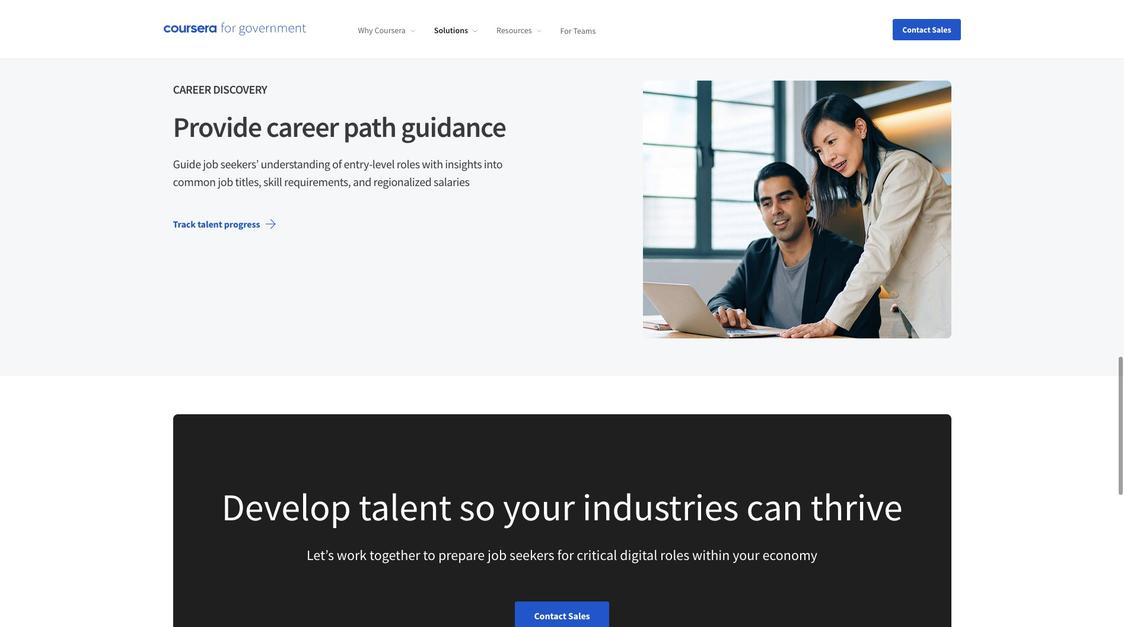 Task type: locate. For each thing, give the bounding box(es) containing it.
sales inside button
[[932, 24, 951, 35]]

1 vertical spatial sales
[[568, 611, 590, 622]]

1 horizontal spatial contact
[[903, 24, 931, 35]]

prepare
[[438, 546, 485, 565]]

economy
[[763, 546, 818, 565]]

1 horizontal spatial your
[[733, 546, 760, 565]]

work
[[337, 546, 367, 565]]

job down the seekers'
[[218, 174, 233, 189]]

0 vertical spatial roles
[[397, 157, 420, 171]]

sales
[[932, 24, 951, 35], [568, 611, 590, 622]]

0 vertical spatial sales
[[932, 24, 951, 35]]

0 vertical spatial contact
[[903, 24, 931, 35]]

0 horizontal spatial your
[[503, 484, 575, 531]]

job left seekers at left bottom
[[488, 546, 507, 565]]

contact sales inside button
[[903, 24, 951, 35]]

guide
[[173, 157, 201, 171]]

common
[[173, 174, 216, 189]]

contact sales for the contact sales button
[[903, 24, 951, 35]]

1 horizontal spatial roles
[[660, 546, 690, 565]]

teams
[[573, 25, 596, 36]]

your up seekers at left bottom
[[503, 484, 575, 531]]

career
[[266, 109, 339, 145]]

1 vertical spatial contact
[[534, 611, 566, 622]]

track
[[173, 218, 196, 230]]

why
[[358, 25, 373, 36]]

why coursera
[[358, 25, 406, 36]]

roles
[[397, 157, 420, 171], [660, 546, 690, 565]]

0 horizontal spatial sales
[[568, 611, 590, 622]]

provide
[[173, 109, 261, 145]]

path
[[343, 109, 396, 145]]

your
[[503, 484, 575, 531], [733, 546, 760, 565]]

1 vertical spatial contact sales
[[534, 611, 590, 622]]

your right within
[[733, 546, 760, 565]]

salaries
[[434, 174, 470, 189]]

contact inside button
[[903, 24, 931, 35]]

critical
[[577, 546, 617, 565]]

contact sales
[[903, 24, 951, 35], [534, 611, 590, 622]]

skill
[[263, 174, 282, 189]]

track talent progress
[[173, 218, 260, 230]]

job right guide
[[203, 157, 218, 171]]

2 vertical spatial job
[[488, 546, 507, 565]]

job
[[203, 157, 218, 171], [218, 174, 233, 189], [488, 546, 507, 565]]

can
[[746, 484, 803, 531]]

0 horizontal spatial contact sales
[[534, 611, 590, 622]]

digital
[[620, 546, 658, 565]]

contact inside "contact sales" link
[[534, 611, 566, 622]]

solutions link
[[434, 25, 478, 36]]

0 vertical spatial talent
[[198, 218, 222, 230]]

0 horizontal spatial talent
[[198, 218, 222, 230]]

talent
[[198, 218, 222, 230], [359, 484, 452, 531]]

0 vertical spatial job
[[203, 157, 218, 171]]

why coursera link
[[358, 25, 415, 36]]

roles inside guide job seekers' understanding of entry-level roles with insights into common job titles, skill requirements, and regionalized salaries
[[397, 157, 420, 171]]

understanding
[[261, 157, 330, 171]]

0 horizontal spatial roles
[[397, 157, 420, 171]]

roles up regionalized
[[397, 157, 420, 171]]

contact
[[903, 24, 931, 35], [534, 611, 566, 622]]

develop
[[222, 484, 351, 531]]

1 horizontal spatial contact sales
[[903, 24, 951, 35]]

0 horizontal spatial contact
[[534, 611, 566, 622]]

0 vertical spatial your
[[503, 484, 575, 531]]

1 horizontal spatial sales
[[932, 24, 951, 35]]

0 vertical spatial contact sales
[[903, 24, 951, 35]]

talent up together on the bottom of page
[[359, 484, 452, 531]]

titles,
[[235, 174, 261, 189]]

1 horizontal spatial talent
[[359, 484, 452, 531]]

resources link
[[497, 25, 541, 36]]

sales for "contact sales" link
[[568, 611, 590, 622]]

track talent progress link
[[163, 210, 286, 239]]

let's
[[307, 546, 334, 565]]

provide career path guidance
[[173, 109, 506, 145]]

level
[[372, 157, 395, 171]]

talent right track
[[198, 218, 222, 230]]

1 vertical spatial talent
[[359, 484, 452, 531]]

roles right digital
[[660, 546, 690, 565]]



Task type: vqa. For each thing, say whether or not it's contained in the screenshot.
Solutions link
yes



Task type: describe. For each thing, give the bounding box(es) containing it.
talent for develop
[[359, 484, 452, 531]]

entry-
[[344, 157, 372, 171]]

regionalized
[[374, 174, 432, 189]]

seekers
[[510, 546, 555, 565]]

with
[[422, 157, 443, 171]]

develop talent so your industries can thrive
[[222, 484, 903, 531]]

coursera for government image
[[163, 22, 306, 36]]

progress
[[224, 218, 260, 230]]

discovery
[[213, 82, 267, 97]]

1 vertical spatial roles
[[660, 546, 690, 565]]

thrive
[[811, 484, 903, 531]]

requirements,
[[284, 174, 351, 189]]

resources
[[497, 25, 532, 36]]

for teams link
[[560, 25, 596, 36]]

for teams
[[560, 25, 596, 36]]

contact sales for "contact sales" link
[[534, 611, 590, 622]]

together
[[370, 546, 420, 565]]

guide job seekers' understanding of entry-level roles with insights into common job titles, skill requirements, and regionalized salaries
[[173, 157, 503, 189]]

of
[[332, 157, 342, 171]]

seekers'
[[220, 157, 259, 171]]

two coworkers looking at laptop image
[[643, 81, 951, 339]]

to
[[423, 546, 436, 565]]

contact for "contact sales" link
[[534, 611, 566, 622]]

so
[[459, 484, 496, 531]]

sales for the contact sales button
[[932, 24, 951, 35]]

within
[[692, 546, 730, 565]]

contact sales button
[[893, 19, 961, 40]]

industries
[[582, 484, 739, 531]]

talent for track
[[198, 218, 222, 230]]

1 vertical spatial job
[[218, 174, 233, 189]]

1 vertical spatial your
[[733, 546, 760, 565]]

contact for the contact sales button
[[903, 24, 931, 35]]

career discovery
[[173, 82, 267, 97]]

career
[[173, 82, 211, 97]]

for
[[557, 546, 574, 565]]

insights
[[445, 157, 482, 171]]

for
[[560, 25, 572, 36]]

and
[[353, 174, 371, 189]]

solutions
[[434, 25, 468, 36]]

contact sales link
[[515, 602, 609, 628]]

into
[[484, 157, 503, 171]]

coursera
[[375, 25, 406, 36]]

let's work together to prepare job seekers for critical digital roles within your economy
[[307, 546, 818, 565]]

guidance
[[401, 109, 506, 145]]



